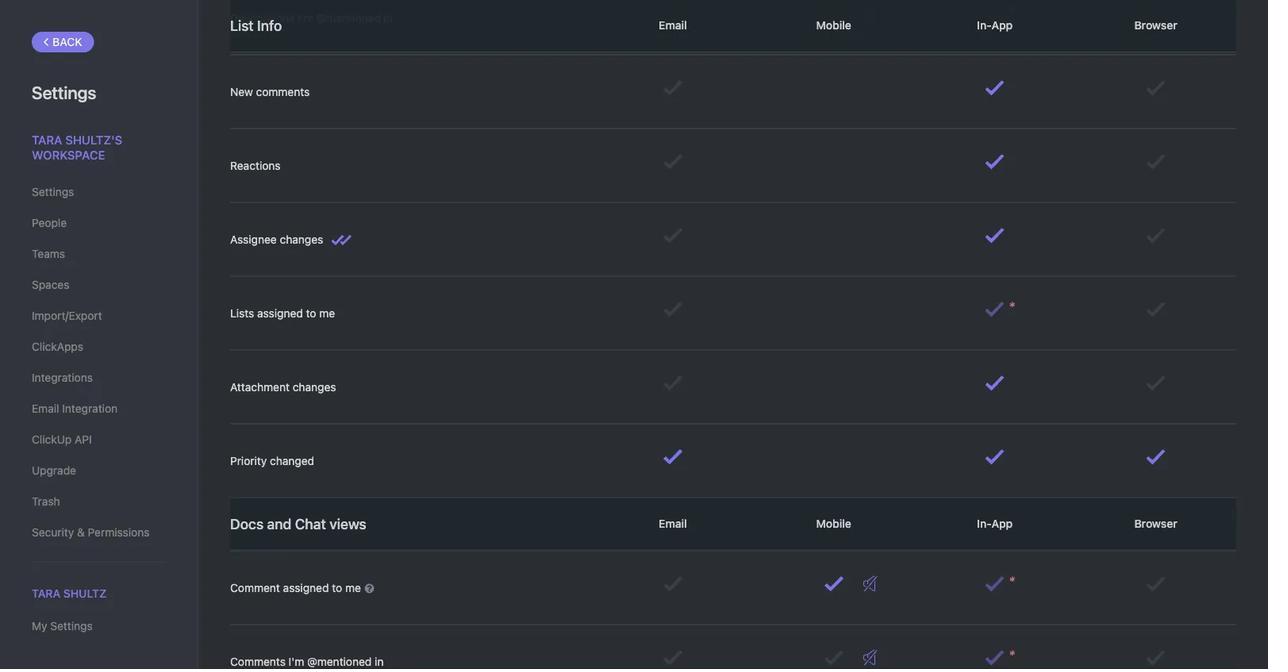 Task type: locate. For each thing, give the bounding box(es) containing it.
email for list info
[[656, 19, 690, 32]]

i'm right info
[[298, 11, 313, 24]]

1 tara from the top
[[32, 133, 62, 147]]

assigned for lists
[[257, 306, 303, 320]]

new comments
[[230, 85, 310, 98]]

changes right attachment
[[293, 380, 336, 393]]

&
[[77, 526, 85, 539]]

1 in-app from the top
[[975, 19, 1016, 32]]

me
[[319, 306, 335, 320], [345, 581, 361, 594]]

tara up my
[[32, 587, 60, 600]]

tara for tara shultz's workspace
[[32, 133, 62, 147]]

@mentioned
[[316, 11, 381, 24], [307, 655, 372, 668]]

0 vertical spatial changes
[[280, 233, 323, 246]]

2 tara from the top
[[32, 587, 60, 600]]

tara
[[32, 133, 62, 147], [32, 587, 60, 600]]

assigned right comment
[[283, 581, 329, 594]]

api
[[75, 433, 92, 446]]

tara inside tara shultz's workspace
[[32, 133, 62, 147]]

0 vertical spatial i'm
[[298, 11, 313, 24]]

0 horizontal spatial to
[[306, 306, 316, 320]]

mobile
[[814, 19, 855, 32], [814, 517, 855, 530]]

0 vertical spatial me
[[319, 306, 335, 320]]

mobile for list info
[[814, 19, 855, 32]]

changes right assignee
[[280, 233, 323, 246]]

1 browser from the top
[[1132, 19, 1181, 32]]

2 vertical spatial settings
[[50, 620, 93, 633]]

1 off image from the top
[[864, 576, 878, 592]]

2 app from the top
[[992, 517, 1013, 530]]

mobile for docs and chat views
[[814, 517, 855, 530]]

email for docs and chat views
[[656, 517, 690, 530]]

email
[[656, 19, 690, 32], [32, 402, 59, 415], [656, 517, 690, 530]]

1 vertical spatial email
[[32, 402, 59, 415]]

1 vertical spatial in
[[375, 655, 384, 668]]

0 vertical spatial to
[[306, 306, 316, 320]]

1 vertical spatial tara
[[32, 587, 60, 600]]

trash
[[32, 495, 60, 508]]

shultz
[[63, 587, 107, 600]]

settings down back link
[[32, 82, 96, 102]]

back link
[[32, 32, 94, 52]]

in-app
[[975, 19, 1016, 32], [975, 517, 1016, 530]]

teams link
[[32, 241, 166, 268]]

upgrade
[[32, 464, 76, 477]]

integrations link
[[32, 364, 166, 391]]

0 vertical spatial app
[[992, 19, 1013, 32]]

1 horizontal spatial me
[[345, 581, 361, 594]]

integrations
[[32, 371, 93, 384]]

shultz's
[[65, 133, 122, 147]]

in-
[[978, 19, 992, 32], [978, 517, 992, 530]]

i'm right comments
[[289, 655, 304, 668]]

0 vertical spatial tara
[[32, 133, 62, 147]]

1 vertical spatial browser
[[1132, 517, 1181, 530]]

import/export
[[32, 309, 102, 322]]

2 in-app from the top
[[975, 517, 1016, 530]]

0 vertical spatial browser
[[1132, 19, 1181, 32]]

2 browser from the top
[[1132, 517, 1181, 530]]

1 vertical spatial mobile
[[814, 517, 855, 530]]

off image
[[864, 6, 878, 22]]

1 horizontal spatial to
[[332, 581, 342, 594]]

tara shultz
[[32, 587, 107, 600]]

assigned right the lists
[[257, 306, 303, 320]]

to down views
[[332, 581, 342, 594]]

1 vertical spatial app
[[992, 517, 1013, 530]]

0 vertical spatial off image
[[864, 576, 878, 592]]

1 vertical spatial changes
[[293, 380, 336, 393]]

assigned
[[257, 306, 303, 320], [283, 581, 329, 594]]

2 vertical spatial email
[[656, 517, 690, 530]]

i'm
[[298, 11, 313, 24], [289, 655, 304, 668]]

comments
[[230, 655, 286, 668]]

in-app for list info
[[975, 19, 1016, 32]]

settings right my
[[50, 620, 93, 633]]

2 off image from the top
[[864, 650, 878, 666]]

clickapps link
[[32, 333, 166, 360]]

in- for docs and chat views
[[978, 517, 992, 530]]

1 mobile from the top
[[814, 19, 855, 32]]

1 vertical spatial assigned
[[283, 581, 329, 594]]

email integration link
[[32, 395, 166, 422]]

lists assigned to me
[[230, 306, 335, 320]]

my settings
[[32, 620, 93, 633]]

docs and chat views
[[230, 515, 367, 532]]

1 vertical spatial off image
[[864, 650, 878, 666]]

comments
[[256, 85, 310, 98]]

changes
[[280, 233, 323, 246], [293, 380, 336, 393]]

1 vertical spatial in-app
[[975, 517, 1016, 530]]

0 vertical spatial assigned
[[257, 306, 303, 320]]

tara up workspace
[[32, 133, 62, 147]]

1 app from the top
[[992, 19, 1013, 32]]

0 vertical spatial in-
[[978, 19, 992, 32]]

browser for docs and chat views
[[1132, 517, 1181, 530]]

comment assigned to me
[[230, 581, 364, 594]]

off image
[[864, 576, 878, 592], [864, 650, 878, 666]]

clickapps
[[32, 340, 83, 353]]

settings
[[32, 82, 96, 102], [32, 185, 74, 199], [50, 620, 93, 633]]

1 in- from the top
[[978, 19, 992, 32]]

to for comment assigned to me
[[332, 581, 342, 594]]

and
[[267, 515, 292, 532]]

trash link
[[32, 488, 166, 515]]

in
[[384, 11, 393, 24], [375, 655, 384, 668]]

2 in- from the top
[[978, 517, 992, 530]]

to
[[306, 306, 316, 320], [332, 581, 342, 594]]

changes for attachment changes
[[293, 380, 336, 393]]

1 vertical spatial me
[[345, 581, 361, 594]]

1 vertical spatial to
[[332, 581, 342, 594]]

clickup
[[32, 433, 72, 446]]

i'm for descriptions
[[298, 11, 313, 24]]

priority
[[230, 454, 267, 467]]

info
[[257, 17, 282, 34]]

off image for comment assigned to me
[[864, 576, 878, 592]]

app
[[992, 19, 1013, 32], [992, 517, 1013, 530]]

0 vertical spatial in
[[384, 11, 393, 24]]

1 vertical spatial i'm
[[289, 655, 304, 668]]

reactions
[[230, 159, 281, 172]]

@mentioned for descriptions i'm @mentioned in
[[316, 11, 381, 24]]

browser
[[1132, 19, 1181, 32], [1132, 517, 1181, 530]]

people
[[32, 216, 67, 229]]

my
[[32, 620, 47, 633]]

lists
[[230, 306, 254, 320]]

attachment changes
[[230, 380, 336, 393]]

email inside "link"
[[32, 402, 59, 415]]

0 vertical spatial email
[[656, 19, 690, 32]]

2 mobile from the top
[[814, 517, 855, 530]]

new
[[230, 85, 253, 98]]

to right the lists
[[306, 306, 316, 320]]

import/export link
[[32, 303, 166, 330]]

0 horizontal spatial me
[[319, 306, 335, 320]]

0 vertical spatial mobile
[[814, 19, 855, 32]]

0 vertical spatial @mentioned
[[316, 11, 381, 24]]

settings up people
[[32, 185, 74, 199]]

1 vertical spatial @mentioned
[[307, 655, 372, 668]]

0 vertical spatial in-app
[[975, 19, 1016, 32]]

1 vertical spatial in-
[[978, 517, 992, 530]]



Task type: describe. For each thing, give the bounding box(es) containing it.
my settings link
[[32, 613, 166, 640]]

app for docs and chat views
[[992, 517, 1013, 530]]

security & permissions
[[32, 526, 150, 539]]

changed
[[270, 454, 314, 467]]

browser for list info
[[1132, 19, 1181, 32]]

settings inside "link"
[[50, 620, 93, 633]]

security
[[32, 526, 74, 539]]

chat
[[295, 515, 326, 532]]

priority changed
[[230, 454, 314, 467]]

i'm for comments
[[289, 655, 304, 668]]

views
[[330, 515, 367, 532]]

in-app for docs and chat views
[[975, 517, 1016, 530]]

assignee
[[230, 233, 277, 246]]

upgrade link
[[32, 457, 166, 484]]

1 vertical spatial settings
[[32, 185, 74, 199]]

changes for assignee changes
[[280, 233, 323, 246]]

in- for list info
[[978, 19, 992, 32]]

back
[[52, 35, 82, 48]]

spaces
[[32, 278, 69, 291]]

tara shultz's workspace
[[32, 133, 122, 162]]

list info
[[230, 17, 282, 34]]

me for lists assigned to me
[[319, 306, 335, 320]]

comment
[[230, 581, 280, 594]]

list
[[230, 17, 254, 34]]

assigned for comment
[[283, 581, 329, 594]]

tara for tara shultz
[[32, 587, 60, 600]]

teams
[[32, 247, 65, 260]]

descriptions
[[230, 11, 295, 24]]

assignee changes
[[230, 233, 323, 246]]

docs
[[230, 515, 264, 532]]

app for list info
[[992, 19, 1013, 32]]

settings element
[[0, 0, 199, 669]]

me for comment assigned to me
[[345, 581, 361, 594]]

security & permissions link
[[32, 519, 166, 546]]

attachment
[[230, 380, 290, 393]]

integration
[[62, 402, 118, 415]]

off image for comments i'm @mentioned in
[[864, 650, 878, 666]]

to for lists assigned to me
[[306, 306, 316, 320]]

email integration
[[32, 402, 118, 415]]

workspace
[[32, 148, 105, 162]]

clickup api link
[[32, 426, 166, 453]]

in for comments i'm @mentioned in
[[375, 655, 384, 668]]

people link
[[32, 210, 166, 237]]

clickup api
[[32, 433, 92, 446]]

@mentioned for comments i'm @mentioned in
[[307, 655, 372, 668]]

permissions
[[88, 526, 150, 539]]

descriptions i'm @mentioned in
[[230, 11, 393, 24]]

spaces link
[[32, 272, 166, 299]]

comments i'm @mentioned in
[[230, 655, 384, 668]]

in for descriptions i'm @mentioned in
[[384, 11, 393, 24]]

settings link
[[32, 179, 166, 206]]

0 vertical spatial settings
[[32, 82, 96, 102]]



Task type: vqa. For each thing, say whether or not it's contained in the screenshot.
Tara inside Tara Shultz's Workspace
yes



